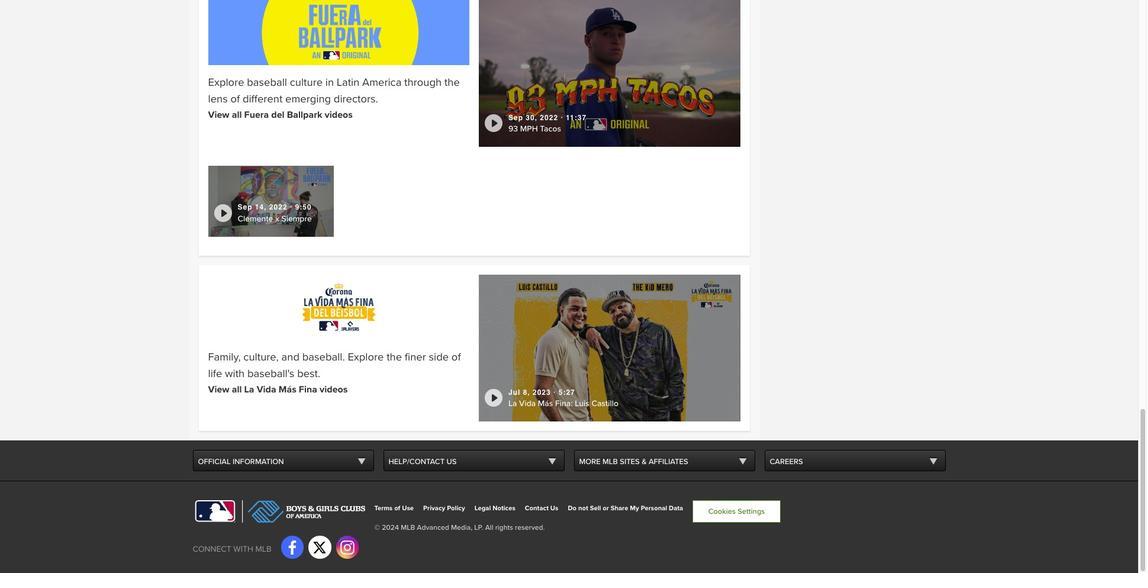 Task type: vqa. For each thing, say whether or not it's contained in the screenshot.
Secondary Navigation element
no



Task type: locate. For each thing, give the bounding box(es) containing it.
la vida más fina image
[[208, 275, 470, 340]]

1 vertical spatial ·
[[290, 203, 293, 212]]

mlb media player group
[[479, 0, 741, 147], [208, 166, 334, 237], [479, 275, 741, 422]]

0 vertical spatial all
[[232, 109, 242, 121]]

0 vertical spatial vida
[[257, 384, 276, 395]]

cookies
[[709, 507, 736, 516]]

1 vertical spatial la
[[509, 399, 517, 409]]

lens
[[208, 92, 228, 105]]

0 horizontal spatial of
[[231, 92, 240, 105]]

1 horizontal spatial the
[[445, 76, 460, 89]]

vida
[[257, 384, 276, 395], [519, 399, 536, 409]]

2024
[[382, 524, 399, 533]]

affiliates
[[649, 457, 689, 467]]

la down jul
[[509, 399, 517, 409]]

·
[[561, 113, 564, 122], [290, 203, 293, 212], [554, 388, 556, 397]]

2023
[[533, 388, 551, 397]]

2022 up tacos
[[540, 113, 559, 122]]

all down family,
[[232, 384, 242, 395]]

sep inside sep 14, 2022 · 9:50 clemente x siempre
[[238, 203, 253, 212]]

contact
[[525, 505, 549, 513]]

la
[[244, 384, 254, 395], [509, 399, 517, 409]]

1 horizontal spatial of
[[395, 505, 401, 513]]

vida down 8,
[[519, 399, 536, 409]]

2 vertical spatial mlb media player group
[[479, 275, 741, 422]]

the right through
[[445, 76, 460, 89]]

2022 inside sep 14, 2022 · 9:50 clemente x siempre
[[269, 203, 288, 212]]

the inside family, culture, and baseball. explore the finer side of life with baseball's best. view all la vida más fina videos
[[387, 351, 402, 364]]

2022 inside the sep 30, 2022 · 11:37 93 mph tacos
[[540, 113, 559, 122]]

· inside jul 8, 2023 · 5:27 la vida más fina: luis castillo
[[554, 388, 556, 397]]

2022 up x
[[269, 203, 288, 212]]

do not sell or share my personal data link
[[568, 505, 684, 513]]

la inside family, culture, and baseball. explore the finer side of life with baseball's best. view all la vida más fina videos
[[244, 384, 254, 395]]

explore inside explore baseball culture in latin america through the lens of different emerging directors. view all fuera del ballpark videos
[[208, 76, 244, 89]]

videos down 'directors.'
[[325, 109, 353, 121]]

· left 5:27
[[554, 388, 556, 397]]

mlb right 2024
[[401, 524, 415, 533]]

0 horizontal spatial ·
[[290, 203, 293, 212]]

the left the finer
[[387, 351, 402, 364]]

view down lens
[[208, 109, 230, 121]]

0 horizontal spatial explore
[[208, 76, 244, 89]]

view inside explore baseball culture in latin america through the lens of different emerging directors. view all fuera del ballpark videos
[[208, 109, 230, 121]]

ballpark
[[287, 109, 322, 121]]

mlb left sites
[[603, 457, 618, 467]]

1 horizontal spatial la
[[509, 399, 517, 409]]

mlb media player group containing 93 mph tacos
[[479, 0, 741, 147]]

official information button
[[193, 450, 374, 472]]

sep 14, 2022 · 9:50 clemente x siempre
[[238, 203, 312, 224]]

different
[[243, 92, 283, 105]]

view for of
[[208, 109, 230, 121]]

all left fuera
[[232, 109, 242, 121]]

mlb for connect with mlb
[[256, 544, 272, 554]]

mlb.com image
[[193, 501, 237, 523]]

notices
[[493, 505, 516, 513]]

0 vertical spatial view
[[208, 109, 230, 121]]

· left 11:37 at the top of the page
[[561, 113, 564, 122]]

más left fina
[[279, 384, 297, 395]]

0 vertical spatial mlb
[[603, 457, 618, 467]]

2 view from the top
[[208, 384, 230, 395]]

america
[[362, 76, 402, 89]]

view all fuera del ballpark videos link
[[208, 109, 353, 121]]

explore
[[208, 76, 244, 89], [348, 351, 384, 364]]

of right lens
[[231, 92, 240, 105]]

lp.
[[474, 524, 484, 533]]

1 vertical spatial of
[[452, 351, 461, 364]]

legal notices
[[475, 505, 516, 513]]

1 horizontal spatial ·
[[554, 388, 556, 397]]

1 vertical spatial explore
[[348, 351, 384, 364]]

jul
[[509, 388, 521, 397]]

1 vertical spatial the
[[387, 351, 402, 364]]

la vida más fina: luis castillo image
[[479, 275, 741, 422]]

videos right fina
[[320, 384, 348, 395]]

· left 9:50
[[290, 203, 293, 212]]

1 vertical spatial más
[[538, 399, 553, 409]]

1 vertical spatial 2022
[[269, 203, 288, 212]]

0 vertical spatial 2022
[[540, 113, 559, 122]]

11:37
[[566, 113, 587, 122]]

vida inside family, culture, and baseball. explore the finer side of life with baseball's best. view all la vida más fina videos
[[257, 384, 276, 395]]

with
[[225, 367, 245, 380], [234, 544, 253, 554]]

1 all from the top
[[232, 109, 242, 121]]

careers
[[770, 457, 804, 467]]

2 all from the top
[[232, 384, 242, 395]]

· for family, culture, and baseball. explore the finer side of life with baseball's best.
[[554, 388, 556, 397]]

más inside jul 8, 2023 · 5:27 la vida más fina: luis castillo
[[538, 399, 553, 409]]

advanced
[[417, 524, 449, 533]]

0 vertical spatial with
[[225, 367, 245, 380]]

1 horizontal spatial mlb
[[401, 524, 415, 533]]

view inside family, culture, and baseball. explore the finer side of life with baseball's best. view all la vida más fina videos
[[208, 384, 230, 395]]

sites
[[620, 457, 640, 467]]

1 vertical spatial vida
[[519, 399, 536, 409]]

emerging
[[285, 92, 331, 105]]

la down baseball's
[[244, 384, 254, 395]]

5:27
[[559, 388, 576, 397]]

tacos
[[540, 124, 561, 134]]

sep inside the sep 30, 2022 · 11:37 93 mph tacos
[[509, 113, 524, 122]]

0 vertical spatial ·
[[561, 113, 564, 122]]

luis
[[575, 399, 590, 409]]

0 horizontal spatial mlb
[[256, 544, 272, 554]]

2022 for siempre
[[269, 203, 288, 212]]

connect
[[193, 544, 231, 554]]

2 horizontal spatial of
[[452, 351, 461, 364]]

help/contact
[[389, 457, 445, 467]]

0 vertical spatial sep
[[509, 113, 524, 122]]

1 vertical spatial sep
[[238, 203, 253, 212]]

1 vertical spatial mlb media player group
[[208, 166, 334, 237]]

sep 30, 2022 · 11:37 93 mph tacos
[[509, 113, 587, 134]]

0 vertical spatial mlb media player group
[[479, 0, 741, 147]]

the
[[445, 76, 460, 89], [387, 351, 402, 364]]

through
[[405, 76, 442, 89]]

1 vertical spatial mlb
[[401, 524, 415, 533]]

all inside explore baseball culture in latin america through the lens of different emerging directors. view all fuera del ballpark videos
[[232, 109, 242, 121]]

93 mph tacos image
[[479, 0, 741, 147]]

0 vertical spatial explore
[[208, 76, 244, 89]]

más inside family, culture, and baseball. explore the finer side of life with baseball's best. view all la vida más fina videos
[[279, 384, 297, 395]]

sep up clemente
[[238, 203, 253, 212]]

1 vertical spatial videos
[[320, 384, 348, 395]]

explore right "baseball."
[[348, 351, 384, 364]]

9:50
[[295, 203, 312, 212]]

mlb media player group for family, culture, and baseball. explore the finer side of life with baseball's best.
[[479, 275, 741, 422]]

© 2024 mlb advanced media, lp. all rights reserved.
[[375, 524, 545, 533]]

view all la vida más fina videos link
[[208, 384, 348, 395]]

0 horizontal spatial más
[[279, 384, 297, 395]]

0 vertical spatial la
[[244, 384, 254, 395]]

1 horizontal spatial explore
[[348, 351, 384, 364]]

más down 2023
[[538, 399, 553, 409]]

1 horizontal spatial vida
[[519, 399, 536, 409]]

all
[[485, 524, 494, 533]]

with inside family, culture, and baseball. explore the finer side of life with baseball's best. view all la vida más fina videos
[[225, 367, 245, 380]]

my
[[630, 505, 639, 513]]

2 horizontal spatial mlb
[[603, 457, 618, 467]]

0 horizontal spatial the
[[387, 351, 402, 364]]

1 view from the top
[[208, 109, 230, 121]]

terms of use link
[[375, 505, 414, 513]]

1 vertical spatial all
[[232, 384, 242, 395]]

0 horizontal spatial la
[[244, 384, 254, 395]]

official information
[[198, 457, 284, 467]]

0 horizontal spatial sep
[[238, 203, 253, 212]]

fina:
[[555, 399, 573, 409]]

personal
[[641, 505, 668, 513]]

1 horizontal spatial 2022
[[540, 113, 559, 122]]

2022
[[540, 113, 559, 122], [269, 203, 288, 212]]

more
[[579, 457, 601, 467]]

data
[[669, 505, 684, 513]]

clemente x siempre image
[[208, 166, 334, 237]]

30,
[[526, 113, 538, 122]]

share
[[611, 505, 629, 513]]

sell
[[590, 505, 601, 513]]

media,
[[451, 524, 473, 533]]

baseball
[[247, 76, 287, 89]]

careers button
[[765, 450, 946, 472]]

0 vertical spatial the
[[445, 76, 460, 89]]

0 horizontal spatial vida
[[257, 384, 276, 395]]

with right "connect"
[[234, 544, 253, 554]]

of right side
[[452, 351, 461, 364]]

1 horizontal spatial sep
[[509, 113, 524, 122]]

of
[[231, 92, 240, 105], [452, 351, 461, 364], [395, 505, 401, 513]]

instagram image
[[340, 540, 355, 555]]

explore up lens
[[208, 76, 244, 89]]

of left 'use'
[[395, 505, 401, 513]]

all inside family, culture, and baseball. explore the finer side of life with baseball's best. view all la vida más fina videos
[[232, 384, 242, 395]]

view down life
[[208, 384, 230, 395]]

14,
[[255, 203, 267, 212]]

do
[[568, 505, 577, 513]]

del
[[271, 109, 285, 121]]

contact us
[[525, 505, 559, 513]]

0 horizontal spatial 2022
[[269, 203, 288, 212]]

policy
[[447, 505, 465, 513]]

2 horizontal spatial ·
[[561, 113, 564, 122]]

0 vertical spatial más
[[279, 384, 297, 395]]

· inside the sep 30, 2022 · 11:37 93 mph tacos
[[561, 113, 564, 122]]

vida down baseball's
[[257, 384, 276, 395]]

· inside sep 14, 2022 · 9:50 clemente x siempre
[[290, 203, 293, 212]]

all
[[232, 109, 242, 121], [232, 384, 242, 395]]

all for with
[[232, 384, 242, 395]]

· for explore baseball culture in latin america through the lens of different emerging directors.
[[561, 113, 564, 122]]

0 vertical spatial videos
[[325, 109, 353, 121]]

mlb media player group containing la vida más fina: luis castillo
[[479, 275, 741, 422]]

más
[[279, 384, 297, 395], [538, 399, 553, 409]]

mlb left the facebook icon
[[256, 544, 272, 554]]

2 vertical spatial mlb
[[256, 544, 272, 554]]

1 vertical spatial view
[[208, 384, 230, 395]]

sep up 93
[[509, 113, 524, 122]]

view
[[208, 109, 230, 121], [208, 384, 230, 395]]

2 vertical spatial ·
[[554, 388, 556, 397]]

0 vertical spatial of
[[231, 92, 240, 105]]

with down family,
[[225, 367, 245, 380]]

1 horizontal spatial más
[[538, 399, 553, 409]]



Task type: describe. For each thing, give the bounding box(es) containing it.
&
[[642, 457, 647, 467]]

us
[[551, 505, 559, 513]]

x
[[275, 214, 279, 224]]

vida inside jul 8, 2023 · 5:27 la vida más fina: luis castillo
[[519, 399, 536, 409]]

mlb inside dropdown button
[[603, 457, 618, 467]]

mlb media player group containing clemente x siempre
[[208, 166, 334, 237]]

mph
[[520, 124, 538, 134]]

x image
[[313, 540, 327, 555]]

cookies settings button
[[693, 501, 781, 523]]

help/contact us button
[[383, 450, 565, 472]]

use
[[402, 505, 414, 513]]

settings
[[738, 507, 765, 516]]

sep for 93
[[509, 113, 524, 122]]

mlb for © 2024 mlb advanced media, lp. all rights reserved.
[[401, 524, 415, 533]]

boys and girls club of america image
[[242, 501, 365, 523]]

culture,
[[244, 351, 279, 364]]

explore baseball culture in latin america through the lens of different emerging directors. view all fuera del ballpark videos
[[208, 76, 460, 121]]

connect with mlb
[[193, 544, 272, 554]]

©
[[375, 524, 380, 533]]

legal
[[475, 505, 491, 513]]

culture
[[290, 76, 323, 89]]

la inside jul 8, 2023 · 5:27 la vida más fina: luis castillo
[[509, 399, 517, 409]]

2 vertical spatial of
[[395, 505, 401, 513]]

2022 for tacos
[[540, 113, 559, 122]]

baseball's
[[248, 367, 295, 380]]

videos inside explore baseball culture in latin america through the lens of different emerging directors. view all fuera del ballpark videos
[[325, 109, 353, 121]]

finer
[[405, 351, 426, 364]]

directors.
[[334, 92, 378, 105]]

baseball.
[[302, 351, 345, 364]]

facebook image
[[285, 540, 300, 555]]

reserved.
[[515, 524, 545, 533]]

terms of use
[[375, 505, 414, 513]]

castillo
[[592, 399, 619, 409]]

clemente
[[238, 214, 273, 224]]

not
[[579, 505, 589, 513]]

life
[[208, 367, 222, 380]]

or
[[603, 505, 609, 513]]

and
[[282, 351, 300, 364]]

all for different
[[232, 109, 242, 121]]

best.
[[297, 367, 321, 380]]

legal notices link
[[475, 505, 516, 513]]

family, culture, and baseball. explore the finer side of life with baseball's best. view all la vida más fina videos
[[208, 351, 461, 395]]

sep for clemente
[[238, 203, 253, 212]]

terms
[[375, 505, 393, 513]]

more mlb sites & affiliates
[[579, 457, 689, 467]]

official
[[198, 457, 231, 467]]

privacy policy
[[423, 505, 465, 513]]

rights
[[495, 524, 513, 533]]

93
[[509, 124, 518, 134]]

explore inside family, culture, and baseball. explore the finer side of life with baseball's best. view all la vida más fina videos
[[348, 351, 384, 364]]

us
[[447, 457, 457, 467]]

fuera
[[244, 109, 269, 121]]

contact us link
[[525, 505, 559, 513]]

more mlb sites & affiliates button
[[574, 450, 755, 472]]

jul 8, 2023 · 5:27 la vida más fina: luis castillo
[[509, 388, 619, 409]]

siempre
[[282, 214, 312, 224]]

do not sell or share my personal data cookies settings
[[568, 505, 765, 516]]

in
[[326, 76, 334, 89]]

of inside explore baseball culture in latin america through the lens of different emerging directors. view all fuera del ballpark videos
[[231, 92, 240, 105]]

privacy policy link
[[423, 505, 465, 513]]

mlb media player group for explore baseball culture in latin america through the lens of different emerging directors.
[[479, 0, 741, 147]]

view for life
[[208, 384, 230, 395]]

8,
[[523, 388, 530, 397]]

fuera del ballpark, and mlb original image
[[208, 0, 470, 65]]

family,
[[208, 351, 241, 364]]

1 vertical spatial with
[[234, 544, 253, 554]]

the inside explore baseball culture in latin america through the lens of different emerging directors. view all fuera del ballpark videos
[[445, 76, 460, 89]]

latin
[[337, 76, 360, 89]]

of inside family, culture, and baseball. explore the finer side of life with baseball's best. view all la vida más fina videos
[[452, 351, 461, 364]]

privacy
[[423, 505, 446, 513]]

videos inside family, culture, and baseball. explore the finer side of life with baseball's best. view all la vida más fina videos
[[320, 384, 348, 395]]

side
[[429, 351, 449, 364]]

information
[[233, 457, 284, 467]]

help/contact us
[[389, 457, 457, 467]]

fina
[[299, 384, 317, 395]]



